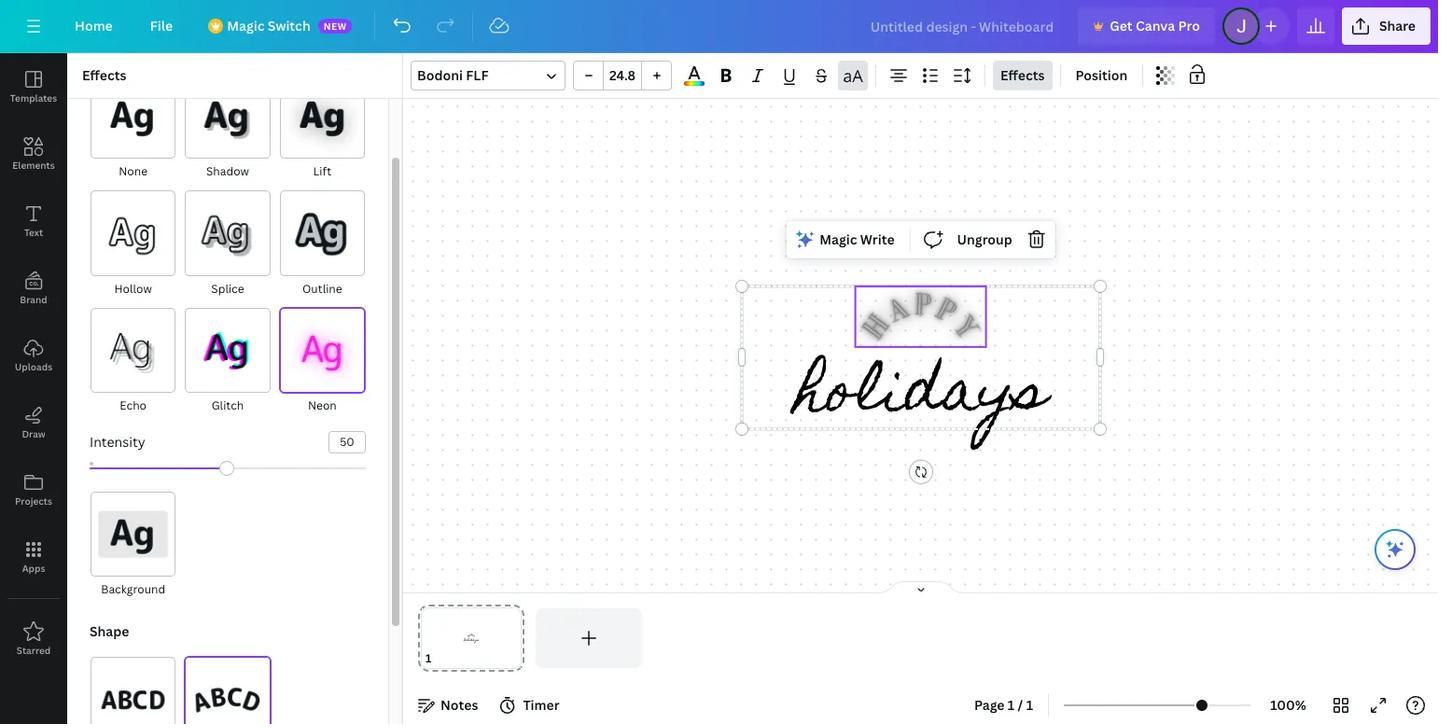 Task type: vqa. For each thing, say whether or not it's contained in the screenshot.
the Express
no



Task type: describe. For each thing, give the bounding box(es) containing it.
Intensity text field
[[330, 432, 365, 453]]

uploads
[[15, 360, 52, 373]]

timer button
[[493, 691, 567, 721]]

magic for magic switch
[[227, 17, 265, 35]]

canva assistant image
[[1385, 539, 1407, 561]]

glitch button
[[184, 307, 271, 416]]

file button
[[135, 7, 188, 45]]

share button
[[1343, 7, 1431, 45]]

canva
[[1136, 17, 1176, 35]]

notes button
[[411, 691, 486, 721]]

templates
[[10, 92, 57, 105]]

shadow button
[[184, 73, 271, 182]]

a p p
[[882, 287, 962, 329]]

splice button
[[184, 190, 271, 299]]

2 1 from the left
[[1027, 697, 1034, 714]]

text button
[[0, 188, 67, 255]]

shape
[[90, 623, 129, 641]]

home link
[[60, 7, 128, 45]]

outline
[[303, 281, 342, 297]]

intensity
[[90, 433, 145, 451]]

echo
[[120, 398, 147, 414]]

bodoni flf
[[417, 66, 489, 84]]

templates button
[[0, 53, 67, 120]]

outline button
[[279, 190, 366, 299]]

none button
[[90, 73, 177, 182]]

get canva pro button
[[1079, 7, 1216, 45]]

magic for magic write
[[820, 230, 858, 248]]

lift button
[[279, 73, 366, 182]]

projects button
[[0, 457, 67, 524]]

neon
[[308, 398, 337, 414]]

projects
[[15, 495, 52, 508]]

effects inside effects 'dropdown button'
[[1001, 66, 1045, 84]]

flf
[[466, 66, 489, 84]]

share
[[1380, 17, 1417, 35]]

effects button
[[994, 61, 1053, 91]]

timer
[[523, 697, 560, 714]]

magic write
[[820, 230, 895, 248]]

ungroup button
[[950, 224, 1020, 254]]

h
[[856, 308, 896, 345]]

none
[[119, 164, 148, 180]]

starred button
[[0, 606, 67, 673]]

home
[[75, 17, 113, 35]]

starred
[[17, 644, 51, 657]]

new
[[324, 20, 347, 33]]



Task type: locate. For each thing, give the bounding box(es) containing it.
shape element
[[90, 623, 366, 725]]

0 horizontal spatial magic
[[227, 17, 265, 35]]

position button
[[1069, 61, 1136, 91]]

side panel tab list
[[0, 53, 67, 673]]

brand button
[[0, 255, 67, 322]]

y
[[947, 309, 986, 345]]

magic left write
[[820, 230, 858, 248]]

main menu bar
[[0, 0, 1439, 53]]

/
[[1018, 697, 1024, 714]]

1 1 from the left
[[1008, 697, 1015, 714]]

hide pages image
[[876, 581, 966, 596]]

magic inside button
[[820, 230, 858, 248]]

background
[[101, 582, 165, 598]]

0 horizontal spatial 1
[[1008, 697, 1015, 714]]

hollow
[[114, 281, 152, 297]]

echo button
[[90, 307, 177, 416]]

glitch
[[212, 398, 244, 414]]

ungroup
[[958, 230, 1013, 248]]

magic switch
[[227, 17, 311, 35]]

holidays
[[795, 337, 1047, 455]]

effects
[[82, 66, 127, 84], [1001, 66, 1045, 84]]

magic write button
[[790, 224, 902, 254]]

1 horizontal spatial effects
[[1001, 66, 1045, 84]]

1 left /
[[1008, 697, 1015, 714]]

apps
[[22, 562, 45, 575]]

100%
[[1271, 697, 1307, 714]]

write
[[861, 230, 895, 248]]

1 vertical spatial magic
[[820, 230, 858, 248]]

a
[[882, 289, 914, 328]]

elements button
[[0, 120, 67, 188]]

effects down home link
[[82, 66, 127, 84]]

brand
[[20, 293, 47, 306]]

Design title text field
[[856, 7, 1071, 45]]

effects down design title text field
[[1001, 66, 1045, 84]]

draw
[[22, 428, 45, 441]]

1 right /
[[1027, 697, 1034, 714]]

splice
[[211, 281, 244, 297]]

notes
[[441, 697, 479, 714]]

hollow button
[[90, 190, 177, 299]]

magic left switch
[[227, 17, 265, 35]]

switch
[[268, 17, 311, 35]]

bodoni
[[417, 66, 463, 84]]

file
[[150, 17, 173, 35]]

– – number field
[[610, 66, 636, 84]]

get canva pro
[[1110, 17, 1201, 35]]

background button
[[90, 491, 177, 601]]

1
[[1008, 697, 1015, 714], [1027, 697, 1034, 714]]

shadow
[[206, 164, 249, 180]]

page
[[975, 697, 1005, 714]]

magic
[[227, 17, 265, 35], [820, 230, 858, 248]]

position
[[1076, 66, 1128, 84]]

1 effects from the left
[[82, 66, 127, 84]]

group
[[573, 61, 672, 91]]

1 horizontal spatial 1
[[1027, 697, 1034, 714]]

color range image
[[685, 81, 705, 86]]

uploads button
[[0, 322, 67, 389]]

get
[[1110, 17, 1133, 35]]

0 vertical spatial magic
[[227, 17, 265, 35]]

lift
[[313, 164, 332, 180]]

pro
[[1179, 17, 1201, 35]]

text
[[24, 226, 43, 239]]

apps button
[[0, 524, 67, 591]]

p
[[914, 287, 932, 321], [932, 291, 962, 329]]

100% button
[[1259, 691, 1319, 721]]

elements
[[12, 159, 55, 172]]

neon button
[[279, 307, 366, 416]]

page 1 image
[[418, 609, 525, 669]]

bodoni flf button
[[411, 61, 566, 91]]

0 horizontal spatial effects
[[82, 66, 127, 84]]

1 horizontal spatial magic
[[820, 230, 858, 248]]

draw button
[[0, 389, 67, 457]]

magic inside main menu bar
[[227, 17, 265, 35]]

2 effects from the left
[[1001, 66, 1045, 84]]

page 1 / 1
[[975, 697, 1034, 714]]



